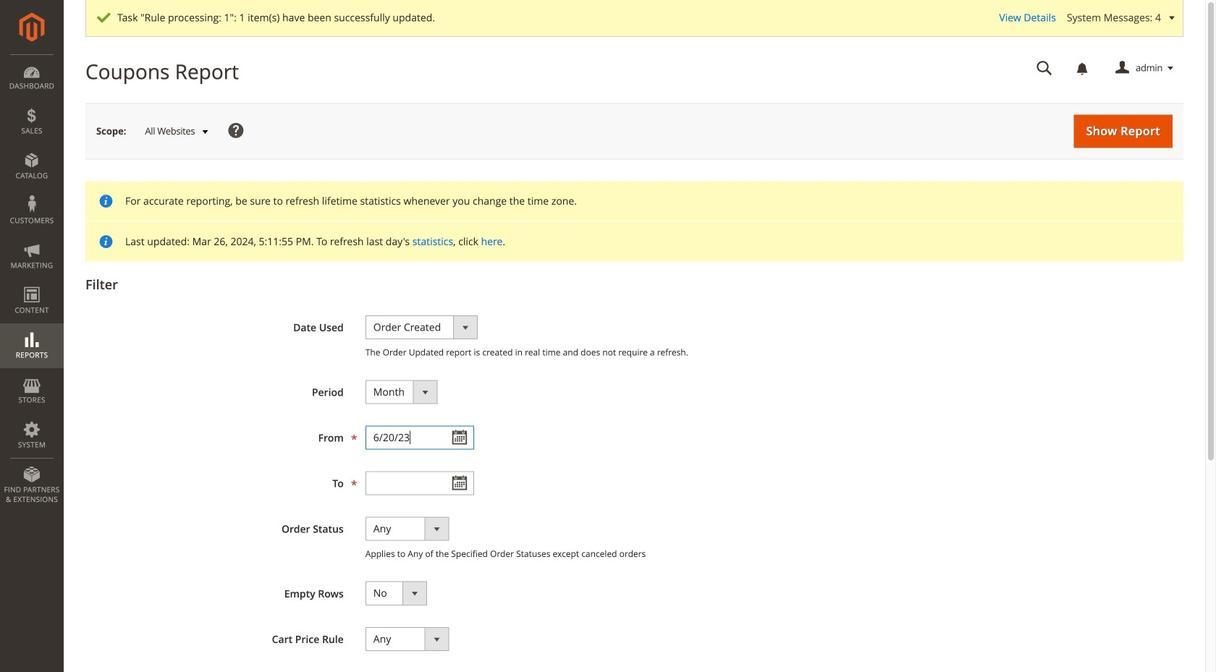 Task type: locate. For each thing, give the bounding box(es) containing it.
menu bar
[[0, 54, 64, 512]]

magento admin panel image
[[19, 12, 45, 42]]

None text field
[[1027, 56, 1063, 81], [365, 426, 474, 450], [1027, 56, 1063, 81], [365, 426, 474, 450]]

None text field
[[365, 472, 474, 495]]



